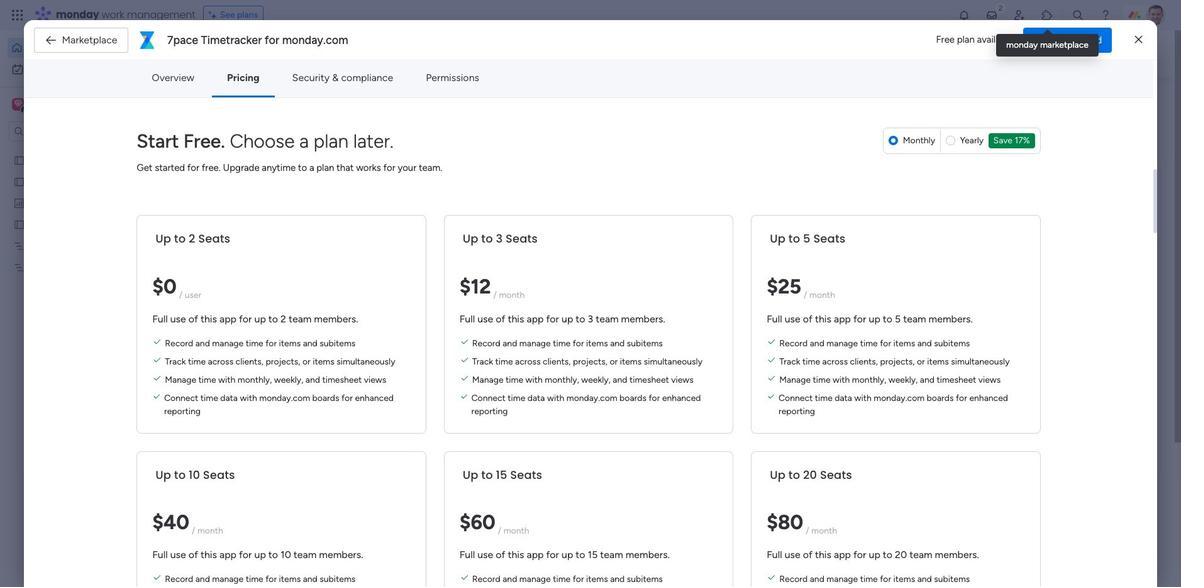 Task type: locate. For each thing, give the bounding box(es) containing it.
check circle image
[[955, 118, 963, 128], [955, 134, 963, 144]]

quick search results list box
[[232, 118, 906, 439]]

workspace image
[[12, 98, 25, 111]]

close update feed (inbox) image
[[232, 474, 247, 489]]

option
[[8, 38, 153, 58], [0, 149, 160, 151]]

2 image
[[995, 1, 1007, 15]]

monday marketplace image
[[1041, 9, 1054, 21]]

1 vertical spatial option
[[0, 149, 160, 151]]

circle o image
[[955, 150, 963, 160]]

0 horizontal spatial terry turtle image
[[262, 563, 287, 588]]

list box
[[0, 147, 160, 448]]

option down search in workspace field
[[0, 149, 160, 151]]

dapulse x slim image
[[1106, 91, 1121, 106]]

option up workspace selection element
[[8, 38, 153, 58]]

0 vertical spatial check circle image
[[955, 118, 963, 128]]

public board image
[[13, 154, 25, 166], [13, 176, 25, 187], [13, 218, 25, 230], [470, 230, 484, 243], [248, 384, 262, 398]]

1 vertical spatial check circle image
[[955, 134, 963, 144]]

0 vertical spatial option
[[8, 38, 153, 58]]

0 vertical spatial terry turtle image
[[1146, 5, 1166, 25]]

notifications image
[[958, 9, 971, 21]]

Search in workspace field
[[26, 124, 105, 139]]

terry turtle image
[[1146, 5, 1166, 25], [262, 563, 287, 588]]

1 horizontal spatial terry turtle image
[[1146, 5, 1166, 25]]

see plans image
[[209, 8, 220, 22]]

search everything image
[[1072, 9, 1085, 21]]

public dashboard image
[[13, 197, 25, 209]]



Task type: describe. For each thing, give the bounding box(es) containing it.
help image
[[1100, 9, 1112, 21]]

2 check circle image from the top
[[955, 134, 963, 144]]

1 vertical spatial terry turtle image
[[262, 563, 287, 588]]

workspace image
[[14, 98, 23, 111]]

v2 bolt switch image
[[1044, 47, 1052, 61]]

select product image
[[11, 9, 24, 21]]

dapulse x slim image
[[1135, 32, 1143, 47]]

update feed image
[[986, 9, 998, 21]]

templates image image
[[947, 253, 1114, 340]]

add to favorites image
[[427, 384, 440, 397]]

1 check circle image from the top
[[955, 118, 963, 128]]

v2 user feedback image
[[946, 47, 956, 61]]

application logo image
[[137, 30, 157, 50]]

help center element
[[936, 519, 1125, 569]]

remove from favorites image
[[427, 230, 440, 243]]

workspace selection element
[[12, 97, 105, 113]]

invite members image
[[1014, 9, 1026, 21]]



Task type: vqa. For each thing, say whether or not it's contained in the screenshot.
2 "icon"
yes



